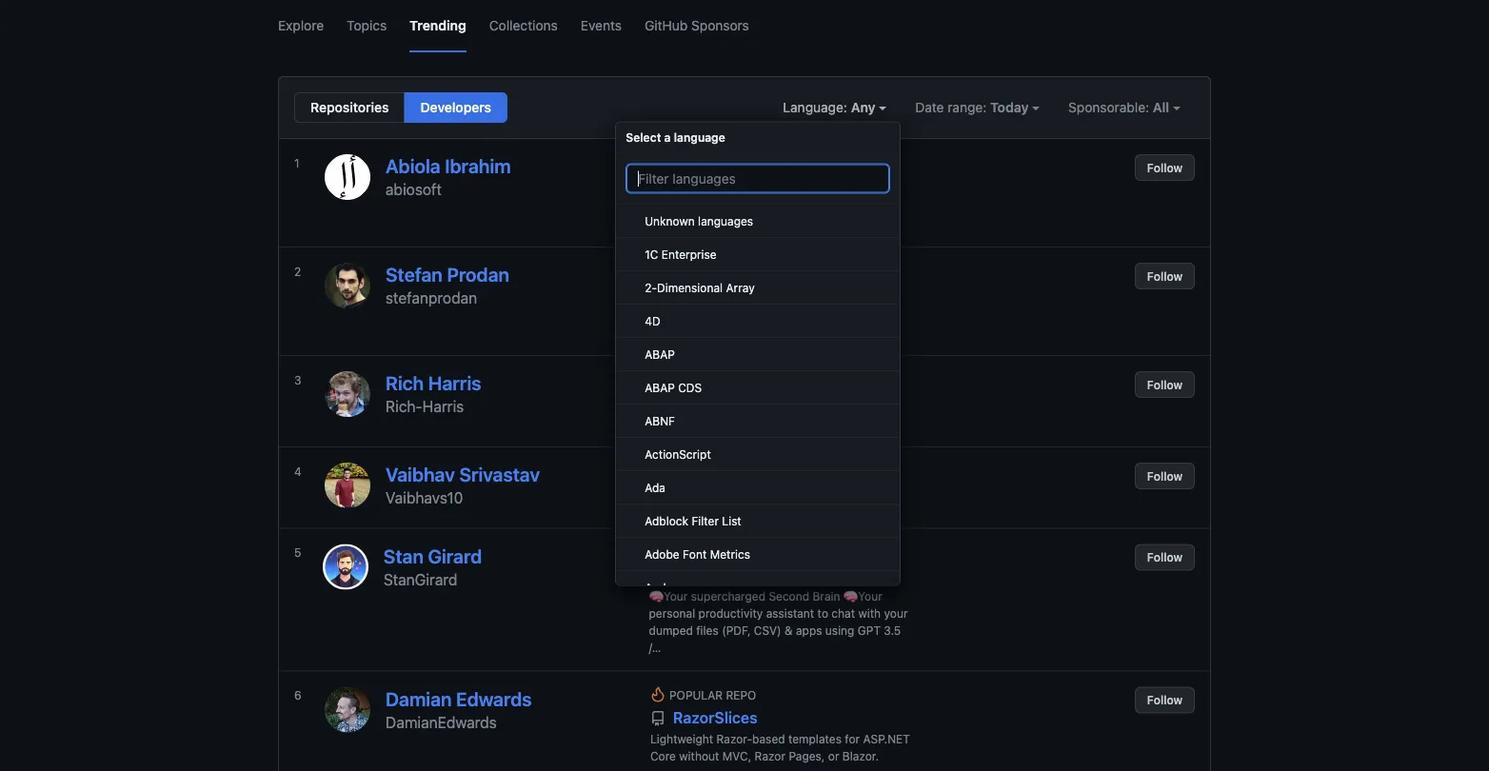 Task type: describe. For each thing, give the bounding box(es) containing it.
and
[[743, 326, 763, 339]]

adblock
[[645, 514, 689, 527]]

cds
[[678, 381, 702, 394]]

1 🧠 from the left
[[649, 590, 661, 603]]

chat
[[832, 607, 856, 621]]

stefanprodan link
[[386, 289, 477, 307]]

1 vertical spatial harris
[[423, 398, 464, 416]]

blazor.
[[843, 750, 879, 764]]

repo image for srivastav
[[651, 487, 666, 502]]

flame image for ibrahim
[[651, 154, 666, 170]]

damian
[[386, 688, 452, 710]]

for inside lightweight razor-based templates for asp.net core without mvc, razor pages, or blazor.
[[845, 733, 860, 746]]

language: any
[[783, 100, 879, 115]]

core
[[651, 750, 676, 764]]

@stangirard image
[[323, 544, 368, 590]]

degit
[[670, 393, 710, 411]]

minimal
[[651, 217, 692, 231]]

Follow DamianEdwards submit
[[1135, 687, 1196, 714]]

1 your from the left
[[664, 590, 688, 603]]

@rich harris image
[[325, 372, 371, 417]]

unknown languages link
[[617, 204, 900, 238]]

2
[[294, 265, 301, 278]]

popular repo for damian edwards
[[670, 689, 757, 703]]

sponsors
[[692, 17, 750, 33]]

1c
[[645, 247, 659, 261]]

sponsorable:
[[1069, 100, 1150, 115]]

flame image for girard
[[649, 544, 664, 560]]

abap for abap cds
[[645, 381, 675, 394]]

repo image for edwards
[[651, 712, 666, 727]]

lightweight
[[651, 733, 714, 746]]

repo for stan girard
[[725, 546, 755, 560]]

4
[[294, 465, 302, 478]]

stan girard stangirard
[[384, 545, 482, 589]]

abap cds
[[645, 381, 702, 394]]

flame image for prodan
[[651, 263, 666, 278]]

popular for ibrahim
[[670, 156, 723, 170]]

github
[[645, 17, 688, 33]]

3 link
[[294, 372, 310, 432]]

prodan
[[447, 263, 510, 286]]

popular repo for abiola ibrahim
[[670, 156, 757, 170]]

@damianedwards image
[[325, 687, 371, 733]]

Follow Vaibhavs10 submit
[[1135, 463, 1196, 490]]

with inside 🧠 your supercharged second brain 🧠 your personal productivity assistant to chat with your dumped files (pdf, csv) & apps using gpt 3.5 /…
[[859, 607, 881, 621]]

macos
[[773, 200, 812, 213]]

brain
[[813, 590, 841, 603]]

razorslices link
[[651, 708, 758, 727]]

stan girard link
[[384, 545, 482, 567]]

font
[[683, 547, 707, 561]]

2-
[[645, 281, 657, 294]]

Follow stefanprodan submit
[[1135, 263, 1196, 290]]

productivity
[[699, 607, 763, 621]]

vaibhavs10
[[386, 489, 463, 507]]

github sponsors
[[645, 17, 750, 33]]

popular for harris
[[670, 373, 723, 387]]

colima link
[[651, 175, 721, 194]]

2-dimensional array
[[645, 281, 755, 294]]

adblock filter list link
[[617, 504, 900, 538]]

@vaibhavs10 image
[[325, 463, 371, 509]]

popular repo for stan girard
[[668, 546, 755, 560]]

2 link
[[294, 263, 310, 341]]

/…
[[649, 642, 661, 655]]

supercharged
[[691, 590, 766, 603]]

your
[[885, 607, 908, 621]]

setup
[[695, 217, 726, 231]]

abap cds link
[[617, 371, 900, 404]]

unknown languages
[[645, 214, 754, 227]]

2-dimensional array link
[[617, 271, 900, 304]]

select a language
[[626, 131, 726, 144]]

apps
[[796, 624, 823, 638]]

straightforward
[[651, 417, 735, 431]]

unknown
[[645, 214, 695, 227]]

@stefanprodan image
[[325, 263, 371, 309]]

4d link
[[617, 304, 900, 338]]

repo image for ibrahim
[[651, 179, 666, 194]]

2 your from the left
[[859, 590, 883, 603]]

date range: today
[[916, 100, 1033, 115]]

pages,
[[789, 750, 825, 764]]

files
[[697, 624, 719, 638]]

adobe
[[645, 547, 680, 561]]

agda link
[[617, 571, 900, 604]]

timoni is a package manager for kubernetes, powered by cue and inspired by helm.
[[651, 309, 894, 339]]

mvc,
[[723, 750, 752, 764]]

colima
[[670, 176, 721, 194]]

popular for girard
[[668, 546, 722, 560]]

language:
[[783, 100, 848, 115]]

razor-
[[717, 733, 753, 746]]

abiola
[[386, 155, 441, 177]]

agda
[[645, 581, 673, 594]]

@abiosoft image
[[325, 154, 371, 200]]

Type or choose a language text field
[[626, 163, 891, 194]]

asp.net
[[863, 733, 911, 746]]

events link
[[581, 0, 622, 52]]

actionscript
[[645, 447, 711, 461]]

stefan prodan link
[[386, 263, 510, 286]]

gpt
[[858, 624, 881, 638]]

repositories
[[311, 100, 389, 115]]

&
[[785, 624, 793, 638]]

collections
[[489, 17, 558, 33]]

filter
[[692, 514, 719, 527]]

stangirard
[[384, 571, 458, 589]]

language
[[674, 131, 726, 144]]

3.5
[[884, 624, 901, 638]]

with inside container runtimes on macos (and linux) with minimal setup
[[879, 200, 902, 213]]

popular for edwards
[[670, 689, 723, 703]]

a inside timoni is a package manager for kubernetes, powered by cue and inspired by helm.
[[702, 309, 708, 322]]



Task type: locate. For each thing, give the bounding box(es) containing it.
4 link
[[294, 463, 310, 514]]

repo down abap link
[[726, 373, 757, 387]]

Follow Rich-Harris submit
[[1135, 372, 1196, 398]]

flame image for edwards
[[651, 687, 666, 703]]

popular repo for stefan prodan
[[670, 265, 757, 278]]

1 repo image from the top
[[651, 287, 666, 302]]

stefan
[[386, 263, 443, 286]]

popular for srivastav
[[670, 465, 723, 478]]

2 by from the left
[[813, 326, 826, 339]]

quivr link
[[649, 565, 709, 584]]

a right select
[[665, 131, 671, 144]]

is
[[690, 309, 699, 322]]

range:
[[948, 100, 987, 115]]

damianedwards link
[[386, 713, 497, 732]]

harris down "rich harris" link
[[423, 398, 464, 416]]

repositories link
[[294, 92, 405, 123]]

metrics
[[710, 547, 751, 561]]

repo image up abnf
[[651, 396, 666, 411]]

helm.
[[829, 326, 860, 339]]

popular up 2-dimensional array
[[670, 265, 723, 278]]

abnf link
[[617, 404, 900, 438]]

0 vertical spatial repo image
[[651, 287, 666, 302]]

topics
[[347, 17, 387, 33]]

popular repo for rich harris
[[670, 373, 757, 387]]

1 vertical spatial repo image
[[651, 712, 666, 727]]

flame image up the quivr 'link'
[[649, 544, 664, 560]]

0 vertical spatial for
[[811, 309, 826, 322]]

1 horizontal spatial for
[[845, 733, 860, 746]]

2 repo image from the top
[[651, 712, 666, 727]]

a right is
[[702, 309, 708, 322]]

popular up quivr
[[668, 546, 722, 560]]

repo image
[[651, 179, 666, 194], [651, 396, 666, 411], [651, 487, 666, 502], [649, 569, 664, 584]]

repo for vaibhav srivastav
[[726, 465, 757, 478]]

your up personal
[[664, 590, 688, 603]]

stefanprodan
[[386, 289, 477, 307]]

by left helm.
[[813, 326, 826, 339]]

sponsorable: all
[[1069, 100, 1170, 115]]

ada link
[[617, 471, 900, 504]]

repo
[[726, 156, 757, 170], [726, 265, 757, 278], [726, 373, 757, 387], [726, 465, 757, 478], [725, 546, 755, 560], [726, 689, 757, 703]]

abap for abap
[[645, 347, 675, 361]]

0 horizontal spatial your
[[664, 590, 688, 603]]

personal
[[649, 607, 696, 621]]

1 horizontal spatial your
[[859, 590, 883, 603]]

repo for stefan prodan
[[726, 265, 757, 278]]

flame image for srivastav
[[651, 463, 666, 478]]

a inside menu
[[665, 131, 671, 144]]

popular up colima
[[670, 156, 723, 170]]

popular up degit
[[670, 373, 723, 387]]

timoni
[[670, 284, 718, 302]]

1c enterprise link
[[617, 238, 900, 271]]

straightforward project scaffolding
[[651, 417, 839, 431]]

0 vertical spatial with
[[879, 200, 902, 213]]

abiola ibrahim abiosoft
[[386, 155, 511, 199]]

1 vertical spatial abap
[[645, 381, 675, 394]]

1 by from the left
[[700, 326, 713, 339]]

menu containing select a language
[[616, 121, 901, 772]]

popular repo up degit
[[670, 373, 757, 387]]

1
[[294, 156, 300, 170]]

razorslices
[[670, 709, 758, 727]]

assistant
[[766, 607, 815, 621]]

based
[[753, 733, 786, 746]]

repo image for girard
[[649, 569, 664, 584]]

manager
[[760, 309, 807, 322]]

kubernetes,
[[829, 309, 894, 322]]

popular repo up colima
[[670, 156, 757, 170]]

abnf
[[645, 414, 675, 427]]

stangirard link
[[384, 571, 458, 589]]

damianedwards
[[386, 713, 497, 732]]

trending
[[410, 17, 467, 33]]

today
[[991, 100, 1029, 115]]

2 abap from the top
[[645, 381, 675, 394]]

timoni link
[[651, 284, 718, 303]]

repo for abiola ibrahim
[[726, 156, 757, 170]]

stefan prodan stefanprodan
[[386, 263, 510, 307]]

popular repo for vaibhav srivastav
[[670, 465, 757, 478]]

1 vertical spatial a
[[702, 309, 708, 322]]

vaibhav
[[386, 463, 455, 486]]

flame image down select
[[651, 154, 666, 170]]

on
[[757, 200, 770, 213]]

without
[[679, 750, 720, 764]]

scaffolding
[[779, 417, 839, 431]]

Follow abiosoft submit
[[1135, 154, 1196, 181]]

repo image down adobe
[[649, 569, 664, 584]]

popular repo down actionscript
[[670, 465, 757, 478]]

repo image for prodan
[[651, 287, 666, 302]]

6 link
[[294, 687, 310, 765]]

repo up runtimes
[[726, 156, 757, 170]]

for inside timoni is a package manager for kubernetes, powered by cue and inspired by helm.
[[811, 309, 826, 322]]

🧠 your supercharged second brain 🧠 your personal productivity assistant to chat with your dumped files (pdf, csv) & apps using gpt 3.5 /…
[[649, 590, 908, 655]]

0 horizontal spatial by
[[700, 326, 713, 339]]

repo image
[[651, 287, 666, 302], [651, 712, 666, 727]]

repo down straightforward project scaffolding on the bottom of page
[[726, 465, 757, 478]]

popular up razorslices 'link'
[[670, 689, 723, 703]]

flame image down "/…" on the left bottom of the page
[[651, 687, 666, 703]]

repo image up the timoni
[[651, 287, 666, 302]]

repo image inside 'degit' link
[[651, 396, 666, 411]]

1 horizontal spatial 🧠
[[844, 590, 855, 603]]

for
[[811, 309, 826, 322], [845, 733, 860, 746]]

with
[[879, 200, 902, 213], [859, 607, 881, 621]]

adobe font metrics link
[[617, 538, 900, 571]]

for right manager
[[811, 309, 826, 322]]

3
[[294, 373, 302, 387]]

your up gpt
[[859, 590, 883, 603]]

repo image up lightweight
[[651, 712, 666, 727]]

popular repo up razorslices
[[670, 689, 757, 703]]

quivr
[[668, 566, 709, 584]]

events
[[581, 17, 622, 33]]

abap link
[[617, 338, 900, 371]]

popular
[[670, 156, 723, 170], [670, 265, 723, 278], [670, 373, 723, 387], [670, 465, 723, 478], [668, 546, 722, 560], [670, 689, 723, 703]]

popular repo up quivr
[[668, 546, 755, 560]]

topics link
[[347, 0, 387, 52]]

vaibhavs10 link
[[386, 489, 463, 507]]

flame image up the ada
[[651, 463, 666, 478]]

vaibhav srivastav vaibhavs10
[[386, 463, 540, 507]]

repo image up adblock
[[651, 487, 666, 502]]

1c enterprise
[[645, 247, 717, 261]]

0 vertical spatial harris
[[428, 372, 482, 394]]

flame image
[[651, 372, 666, 387]]

srivastav
[[459, 463, 540, 486]]

girard
[[428, 545, 482, 567]]

5
[[294, 546, 301, 560]]

inspired
[[766, 326, 809, 339]]

repo image inside timoni link
[[651, 287, 666, 302]]

repo for rich harris
[[726, 373, 757, 387]]

for up blazor.
[[845, 733, 860, 746]]

enterprise
[[662, 247, 717, 261]]

repo up array at the top of the page
[[726, 265, 757, 278]]

list
[[722, 514, 742, 527]]

repo image inside the quivr 'link'
[[649, 569, 664, 584]]

ibrahim
[[445, 155, 511, 177]]

1 abap from the top
[[645, 347, 675, 361]]

repo up razorslices
[[726, 689, 757, 703]]

popular for prodan
[[670, 265, 723, 278]]

1 vertical spatial with
[[859, 607, 881, 621]]

abap left cds
[[645, 381, 675, 394]]

1 vertical spatial for
[[845, 733, 860, 746]]

🧠 up chat
[[844, 590, 855, 603]]

1 horizontal spatial by
[[813, 326, 826, 339]]

repo for damian edwards
[[726, 689, 757, 703]]

edwards
[[456, 688, 532, 710]]

damian edwards damianedwards
[[386, 688, 532, 732]]

1 horizontal spatial a
[[702, 309, 708, 322]]

0 vertical spatial abap
[[645, 347, 675, 361]]

runtimes
[[706, 200, 753, 213]]

with right linux)
[[879, 200, 902, 213]]

second
[[769, 590, 810, 603]]

abap up flame icon
[[645, 347, 675, 361]]

languages
[[698, 214, 754, 227]]

Follow StanGirard submit
[[1135, 544, 1196, 571]]

explore link
[[278, 0, 324, 52]]

popular repo up 2-dimensional array
[[670, 265, 757, 278]]

by left cue
[[700, 326, 713, 339]]

explore
[[278, 17, 324, 33]]

1 link
[[294, 154, 310, 232]]

menu
[[616, 121, 901, 772]]

flame image down 1c
[[651, 263, 666, 278]]

0 horizontal spatial a
[[665, 131, 671, 144]]

repo image inside razorslices 'link'
[[651, 712, 666, 727]]

(and
[[815, 200, 840, 213]]

adblock filter list
[[645, 514, 742, 527]]

repo image up container
[[651, 179, 666, 194]]

repo down list
[[725, 546, 755, 560]]

0 horizontal spatial for
[[811, 309, 826, 322]]

abap
[[645, 347, 675, 361], [645, 381, 675, 394]]

harris up rich-harris link
[[428, 372, 482, 394]]

0 horizontal spatial 🧠
[[649, 590, 661, 603]]

flame image
[[651, 154, 666, 170], [651, 263, 666, 278], [651, 463, 666, 478], [649, 544, 664, 560], [651, 687, 666, 703]]

repo image inside colima link
[[651, 179, 666, 194]]

to
[[818, 607, 829, 621]]

🧠 up personal
[[649, 590, 661, 603]]

popular down actionscript
[[670, 465, 723, 478]]

all
[[1153, 100, 1170, 115]]

csv)
[[754, 624, 782, 638]]

0 vertical spatial a
[[665, 131, 671, 144]]

abiola ibrahim link
[[386, 155, 511, 177]]

or
[[829, 750, 840, 764]]

2 🧠 from the left
[[844, 590, 855, 603]]

with up gpt
[[859, 607, 881, 621]]

linux)
[[843, 200, 876, 213]]

repo image for harris
[[651, 396, 666, 411]]



Task type: vqa. For each thing, say whether or not it's contained in the screenshot.
Alphabetically 'link'
no



